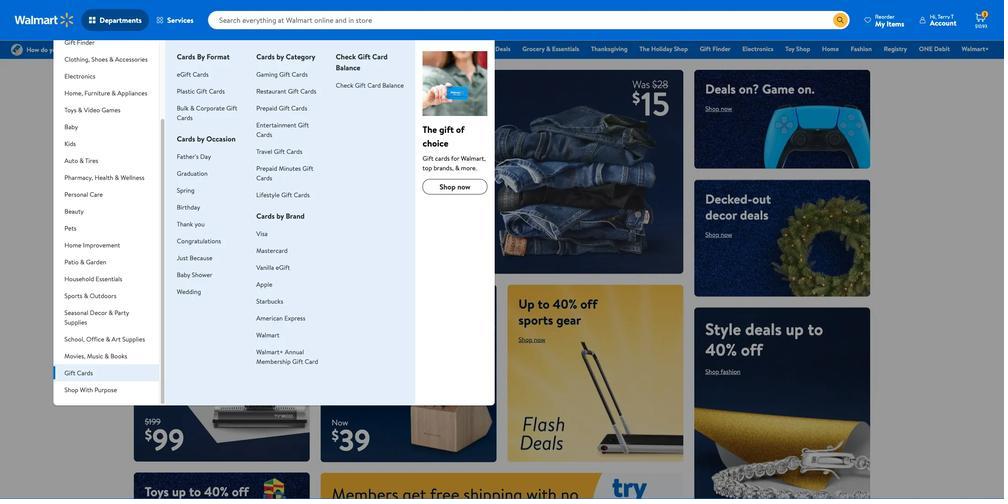 Task type: vqa. For each thing, say whether or not it's contained in the screenshot.
LEARN to the top
no



Task type: describe. For each thing, give the bounding box(es) containing it.
just because link
[[177, 253, 212, 262]]

deals for style deals up to 40% off
[[745, 318, 782, 340]]

baby shower link
[[177, 270, 212, 279]]

essentials inside dropdown button
[[96, 274, 122, 283]]

brand
[[286, 211, 305, 221]]

beauty
[[64, 207, 84, 216]]

travel
[[256, 147, 272, 156]]

plastic gift cards link
[[177, 87, 225, 95]]

30%
[[186, 228, 216, 251]]

seasonal decor & party supplies
[[64, 308, 129, 327]]

game
[[762, 80, 795, 98]]

shop now for home deals up to 30% off
[[145, 278, 172, 287]]

departments
[[100, 15, 142, 25]]

home for home deals up to 30% off
[[145, 208, 188, 230]]

entertainment gift cards link
[[256, 120, 309, 139]]

0 horizontal spatial deals
[[495, 44, 511, 53]]

now for deals on? game on.
[[721, 104, 732, 113]]

are
[[400, 295, 417, 313]]

vanilla egift
[[256, 263, 290, 272]]

walmart
[[256, 331, 280, 339]]

shoes
[[91, 55, 108, 64]]

prepaid minutes gift cards link
[[256, 164, 313, 182]]

hi,
[[930, 13, 937, 20]]

thank you link
[[177, 220, 205, 228]]

format
[[207, 52, 230, 62]]

huge
[[235, 80, 263, 98]]

cards left by
[[177, 52, 195, 62]]

2 check from the top
[[336, 81, 353, 90]]

movies, music & books button
[[53, 348, 159, 365]]

restaurant
[[256, 87, 286, 95]]

home improvement
[[64, 241, 120, 249]]

t
[[951, 13, 954, 20]]

& right shoes
[[109, 55, 114, 64]]

home for home deals are served
[[332, 295, 365, 313]]

spring
[[177, 186, 195, 195]]

gifts,
[[203, 80, 232, 98]]

gift cards image
[[423, 51, 487, 116]]

wedding link
[[177, 287, 201, 296]]

$ for 99
[[145, 425, 152, 445]]

home for home
[[822, 44, 839, 53]]

shop now for up to 40% off sports gear
[[519, 335, 545, 344]]

cards up corporate
[[209, 87, 225, 95]]

gift inside dropdown button
[[64, 368, 75, 377]]

toys & video games button
[[53, 101, 159, 118]]

1 horizontal spatial essentials
[[552, 44, 579, 53]]

visa
[[256, 229, 268, 238]]

1 horizontal spatial deals
[[705, 80, 736, 98]]

now $ 39
[[332, 417, 370, 460]]

hi, terry t account
[[930, 13, 957, 28]]

household essentials
[[64, 274, 122, 283]]

improvement
[[83, 241, 120, 249]]

fashion link
[[847, 44, 876, 54]]

balance inside check gift card balance
[[336, 63, 360, 73]]

restaurant gift cards link
[[256, 87, 316, 95]]

0 horizontal spatial egift
[[177, 70, 191, 79]]

mastercard link
[[256, 246, 288, 255]]

mastercard
[[256, 246, 288, 255]]

thanksgiving link
[[587, 44, 632, 54]]

visa link
[[256, 229, 268, 238]]

$ for 39
[[332, 425, 339, 446]]

reorder my items
[[875, 13, 904, 29]]

& left tires
[[80, 156, 84, 165]]

check inside check gift card balance
[[336, 52, 356, 62]]

congratulations link
[[177, 236, 221, 245]]

walmart image
[[15, 13, 74, 27]]

$199 $ 99
[[145, 416, 184, 460]]

prepaid for prepaid gift cards
[[256, 103, 277, 112]]

walmart+ annual membership gift card link
[[256, 347, 318, 366]]

pharmacy, health & wellness
[[64, 173, 144, 182]]

to for home
[[167, 228, 182, 251]]

& inside the gift of choice gift cards for walmart, top brands, & more.
[[455, 163, 459, 172]]

big!
[[397, 199, 444, 239]]

shop now for decked-out decor deals
[[705, 230, 732, 239]]

0 vertical spatial card
[[372, 52, 388, 62]]

one
[[919, 44, 933, 53]]

care
[[90, 190, 103, 199]]

on?
[[739, 80, 759, 98]]

of
[[456, 123, 465, 136]]

decked-
[[705, 190, 752, 208]]

category
[[286, 52, 315, 62]]

40% inside up to 40% off sports gear
[[553, 295, 577, 313]]

supplies for seasonal decor & party supplies
[[64, 318, 87, 327]]

restaurant gift cards
[[256, 87, 316, 95]]

games
[[102, 105, 120, 114]]

shop inside "dropdown button"
[[64, 385, 78, 394]]

& right grocery
[[546, 44, 551, 53]]

outdoors
[[90, 291, 116, 300]]

thanksgiving
[[591, 44, 628, 53]]

gift inside the gift of choice gift cards for walmart, top brands, & more.
[[423, 154, 434, 163]]

gift finder for gift finder link
[[700, 44, 731, 53]]

grocery
[[522, 44, 545, 53]]

holiday
[[651, 44, 672, 53]]

style
[[705, 318, 741, 340]]

now for up to 40% off sports gear
[[534, 335, 545, 344]]

minutes
[[279, 164, 301, 173]]

the for holiday
[[640, 44, 650, 53]]

american express
[[256, 314, 306, 323]]

the for gift
[[423, 123, 437, 136]]

tech
[[175, 80, 200, 98]]

was dollar $199, now dollar 99 group
[[134, 416, 184, 462]]

to inside up to 40% off sports gear
[[538, 295, 550, 313]]

shop now link for decked-out decor deals
[[705, 230, 732, 239]]

cards up minutes
[[286, 147, 302, 156]]

egift cards link
[[177, 70, 209, 79]]

with
[[80, 385, 93, 394]]

toy
[[785, 44, 795, 53]]

3
[[984, 10, 986, 18]]

just because
[[177, 253, 212, 262]]

1 vertical spatial balance
[[382, 81, 404, 90]]

& right sports
[[84, 291, 88, 300]]

the gift of choice gift cards for walmart, top brands, & more.
[[423, 123, 486, 172]]

save big!
[[332, 199, 444, 239]]

gift inside prepaid minutes gift cards
[[302, 164, 313, 173]]

cards
[[435, 154, 450, 163]]

thank you
[[177, 220, 205, 228]]

pets button
[[53, 220, 159, 237]]

& inside 'seasonal decor & party supplies'
[[109, 308, 113, 317]]

departments button
[[81, 9, 149, 31]]

bulk
[[177, 103, 189, 112]]

shop now link for high tech gifts, huge savings
[[145, 120, 172, 129]]

school, office & art supplies button
[[53, 331, 159, 348]]

gaming gift cards
[[256, 70, 308, 79]]

shower
[[192, 270, 212, 279]]

account
[[930, 18, 957, 28]]

2 check gift card balance from the top
[[336, 81, 404, 90]]

auto & tires
[[64, 156, 98, 165]]

garden
[[86, 257, 106, 266]]

off for style deals up to 40% off
[[741, 338, 763, 361]]

school, office & art supplies
[[64, 335, 145, 344]]



Task type: locate. For each thing, give the bounding box(es) containing it.
cards up gaming
[[256, 52, 275, 62]]

& right the toys
[[78, 105, 82, 114]]

deals inside decked-out decor deals
[[740, 206, 769, 224]]

items
[[887, 19, 904, 29]]

seasonal decor & party supplies button
[[53, 304, 159, 331]]

off inside home deals up to 30% off
[[145, 249, 167, 272]]

gift finder for the 'gift finder' dropdown button
[[64, 38, 95, 47]]

deals right decor
[[740, 206, 769, 224]]

check gift card balance
[[336, 52, 388, 73], [336, 81, 404, 90]]

by
[[277, 52, 284, 62], [197, 134, 205, 144], [277, 211, 284, 221]]

& inside dropdown button
[[115, 173, 119, 182]]

cards up the visa
[[256, 211, 275, 221]]

deals for home deals are served
[[368, 295, 397, 313]]

1 horizontal spatial 40%
[[705, 338, 737, 361]]

deals left are
[[368, 295, 397, 313]]

1 vertical spatial supplies
[[122, 335, 145, 344]]

to for style
[[808, 318, 823, 340]]

travel gift cards
[[256, 147, 302, 156]]

by left brand
[[277, 211, 284, 221]]

supplies for school, office & art supplies
[[122, 335, 145, 344]]

1 vertical spatial deals
[[705, 80, 736, 98]]

cards up father's
[[177, 134, 195, 144]]

prepaid for prepaid minutes gift cards
[[256, 164, 277, 173]]

1 vertical spatial by
[[197, 134, 205, 144]]

home,
[[64, 88, 83, 97]]

baby
[[64, 122, 78, 131], [177, 270, 190, 279]]

1 horizontal spatial egift
[[276, 263, 290, 272]]

1 horizontal spatial up
[[786, 318, 804, 340]]

supplies inside school, office & art supplies dropdown button
[[122, 335, 145, 344]]

shop now link for deals on? game on.
[[705, 104, 732, 113]]

2 vertical spatial card
[[305, 357, 318, 366]]

plastic gift cards
[[177, 87, 225, 95]]

you
[[195, 220, 205, 228]]

starbucks link
[[256, 297, 283, 306]]

deals inside home deals up to 30% off
[[192, 208, 229, 230]]

on.
[[798, 80, 815, 98]]

off inside up to 40% off sports gear
[[580, 295, 597, 313]]

electronics inside dropdown button
[[64, 72, 95, 80]]

friday
[[477, 44, 494, 53]]

father's
[[177, 152, 199, 161]]

cards up lifestyle
[[256, 173, 272, 182]]

now for home deals up to 30% off
[[160, 278, 172, 287]]

for
[[451, 154, 459, 163]]

& left party at the left bottom
[[109, 308, 113, 317]]

patio & garden button
[[53, 254, 159, 270]]

& down for
[[455, 163, 459, 172]]

home
[[822, 44, 839, 53], [145, 208, 188, 230], [64, 241, 81, 249], [332, 295, 365, 313]]

0 horizontal spatial walmart+
[[256, 347, 283, 356]]

0 vertical spatial walmart+
[[962, 44, 989, 53]]

now down sports
[[534, 335, 545, 344]]

home deals are served
[[332, 295, 457, 313]]

served
[[420, 295, 457, 313]]

supplies
[[64, 318, 87, 327], [122, 335, 145, 344]]

walmart+ down $10.93
[[962, 44, 989, 53]]

&
[[546, 44, 551, 53], [109, 55, 114, 64], [112, 88, 116, 97], [190, 103, 195, 112], [78, 105, 82, 114], [80, 156, 84, 165], [455, 163, 459, 172], [115, 173, 119, 182], [80, 257, 84, 266], [84, 291, 88, 300], [109, 308, 113, 317], [106, 335, 110, 344], [105, 352, 109, 360]]

electronics for electronics link at the top right of the page
[[743, 44, 774, 53]]

shop now for high tech gifts, huge savings
[[145, 120, 172, 129]]

1 vertical spatial check gift card balance
[[336, 81, 404, 90]]

0 horizontal spatial supplies
[[64, 318, 87, 327]]

0 vertical spatial up
[[145, 228, 163, 251]]

by up day
[[197, 134, 205, 144]]

gift finder link
[[696, 44, 735, 54]]

0 horizontal spatial balance
[[336, 63, 360, 73]]

1 prepaid from the top
[[256, 103, 277, 112]]

gift inside entertainment gift cards
[[298, 120, 309, 129]]

1 horizontal spatial balance
[[382, 81, 404, 90]]

card inside walmart+ annual membership gift card
[[305, 357, 318, 366]]

fashion
[[851, 44, 872, 53]]

by for occasion
[[197, 134, 205, 144]]

walmart+ up the membership
[[256, 347, 283, 356]]

electronics down clothing, on the left of page
[[64, 72, 95, 80]]

supplies down seasonal
[[64, 318, 87, 327]]

grocery & essentials
[[522, 44, 579, 53]]

& inside bulk & corporate gift cards
[[190, 103, 195, 112]]

1 horizontal spatial the
[[640, 44, 650, 53]]

1 vertical spatial off
[[580, 295, 597, 313]]

save
[[332, 199, 390, 239]]

& right bulk
[[190, 103, 195, 112]]

search icon image
[[837, 16, 844, 24]]

cards by brand
[[256, 211, 305, 221]]

40% inside style deals up to 40% off
[[705, 338, 737, 361]]

now left baby shower link
[[160, 278, 172, 287]]

1 vertical spatial electronics
[[64, 72, 95, 80]]

appliances
[[117, 88, 147, 97]]

1 horizontal spatial baby
[[177, 270, 190, 279]]

home for home improvement
[[64, 241, 81, 249]]

1 horizontal spatial off
[[580, 295, 597, 313]]

prepaid down the restaurant
[[256, 103, 277, 112]]

Walmart Site-Wide search field
[[208, 11, 850, 29]]

0 vertical spatial to
[[167, 228, 182, 251]]

40% right up
[[553, 295, 577, 313]]

cards up with
[[77, 368, 93, 377]]

by up gaming gift cards link
[[277, 52, 284, 62]]

finder for the 'gift finder' dropdown button
[[77, 38, 95, 47]]

0 vertical spatial essentials
[[552, 44, 579, 53]]

baby inside baby dropdown button
[[64, 122, 78, 131]]

finder for gift finder link
[[713, 44, 731, 53]]

1 vertical spatial essentials
[[96, 274, 122, 283]]

shop now for deals on? game on.
[[705, 104, 732, 113]]

2 vertical spatial by
[[277, 211, 284, 221]]

gift inside bulk & corporate gift cards
[[226, 103, 237, 112]]

$ inside $199 $ 99
[[145, 425, 152, 445]]

$ inside now $ 39
[[332, 425, 339, 446]]

the inside the gift of choice gift cards for walmart, top brands, & more.
[[423, 123, 437, 136]]

express
[[284, 314, 306, 323]]

home link
[[818, 44, 843, 54]]

0 vertical spatial egift
[[177, 70, 191, 79]]

1 vertical spatial the
[[423, 123, 437, 136]]

annual
[[285, 347, 304, 356]]

egift
[[177, 70, 191, 79], [276, 263, 290, 272]]

1 horizontal spatial finder
[[713, 44, 731, 53]]

1 check gift card balance from the top
[[336, 52, 388, 73]]

services
[[167, 15, 194, 25]]

now down "deals on? game on."
[[721, 104, 732, 113]]

0 horizontal spatial 40%
[[553, 295, 577, 313]]

birthday
[[177, 203, 200, 212]]

by for category
[[277, 52, 284, 62]]

& left art
[[106, 335, 110, 344]]

off for home deals up to 30% off
[[145, 249, 167, 272]]

registry
[[884, 44, 907, 53]]

vanilla
[[256, 263, 274, 272]]

cards inside dropdown button
[[77, 368, 93, 377]]

0 vertical spatial baby
[[64, 122, 78, 131]]

essentials down patio & garden 'dropdown button'
[[96, 274, 122, 283]]

grocery & essentials link
[[518, 44, 583, 54]]

supplies inside 'seasonal decor & party supplies'
[[64, 318, 87, 327]]

electronics
[[743, 44, 774, 53], [64, 72, 95, 80]]

up
[[145, 228, 163, 251], [786, 318, 804, 340]]

day
[[200, 152, 211, 161]]

0 horizontal spatial finder
[[77, 38, 95, 47]]

& right music at left bottom
[[105, 352, 109, 360]]

household essentials button
[[53, 270, 159, 287]]

vanilla egift link
[[256, 263, 290, 272]]

sports
[[64, 291, 82, 300]]

accessories
[[115, 55, 148, 64]]

now dollar 39 null group
[[321, 417, 370, 463]]

auto & tires button
[[53, 152, 159, 169]]

up for home deals up to 30% off
[[145, 228, 163, 251]]

prepaid gift cards
[[256, 103, 307, 112]]

one debit link
[[915, 44, 954, 54]]

baby down just
[[177, 270, 190, 279]]

0 vertical spatial prepaid
[[256, 103, 277, 112]]

because
[[190, 253, 212, 262]]

99
[[152, 419, 184, 460]]

electronics left toy
[[743, 44, 774, 53]]

cards inside prepaid minutes gift cards
[[256, 173, 272, 182]]

0 horizontal spatial up
[[145, 228, 163, 251]]

2 vertical spatial to
[[808, 318, 823, 340]]

1 vertical spatial check
[[336, 81, 353, 90]]

now for high tech gifts, huge savings
[[160, 120, 172, 129]]

1 vertical spatial up
[[786, 318, 804, 340]]

finder left electronics link at the top right of the page
[[713, 44, 731, 53]]

now for decked-out decor deals
[[721, 230, 732, 239]]

essentials right grocery
[[552, 44, 579, 53]]

spring link
[[177, 186, 195, 195]]

deals inside style deals up to 40% off
[[745, 318, 782, 340]]

cards inside entertainment gift cards
[[256, 130, 272, 139]]

entertainment
[[256, 120, 296, 129]]

supplies right art
[[122, 335, 145, 344]]

clothing, shoes & accessories button
[[53, 51, 159, 68]]

2 prepaid from the top
[[256, 164, 277, 173]]

now down decor
[[721, 230, 732, 239]]

now down more.
[[457, 182, 471, 192]]

0 horizontal spatial the
[[423, 123, 437, 136]]

finder inside the 'gift finder' dropdown button
[[77, 38, 95, 47]]

lifestyle gift cards link
[[256, 190, 310, 199]]

to inside style deals up to 40% off
[[808, 318, 823, 340]]

by for brand
[[277, 211, 284, 221]]

baby for baby
[[64, 122, 78, 131]]

cards down category
[[292, 70, 308, 79]]

sports & outdoors button
[[53, 287, 159, 304]]

pets
[[64, 224, 76, 233]]

0 horizontal spatial off
[[145, 249, 167, 272]]

to inside home deals up to 30% off
[[167, 228, 182, 251]]

high
[[145, 80, 172, 98]]

gift inside check gift card balance
[[358, 52, 371, 62]]

deals on? game on.
[[705, 80, 815, 98]]

deals right the friday
[[495, 44, 511, 53]]

& inside "dropdown button"
[[112, 88, 116, 97]]

& inside 'dropdown button'
[[80, 257, 84, 266]]

up inside home deals up to 30% off
[[145, 228, 163, 251]]

the left holiday
[[640, 44, 650, 53]]

0 vertical spatial check gift card balance
[[336, 52, 388, 73]]

father's day
[[177, 152, 211, 161]]

cards down restaurant gift cards
[[291, 103, 307, 112]]

gift finder up clothing, on the left of page
[[64, 38, 95, 47]]

0 vertical spatial deals
[[495, 44, 511, 53]]

father's day link
[[177, 152, 211, 161]]

1 vertical spatial egift
[[276, 263, 290, 272]]

up inside style deals up to 40% off
[[786, 318, 804, 340]]

decor
[[705, 206, 737, 224]]

& right patio
[[80, 257, 84, 266]]

1 horizontal spatial to
[[538, 295, 550, 313]]

shop now link for home deals up to 30% off
[[145, 278, 172, 287]]

1 vertical spatial walmart+
[[256, 347, 283, 356]]

graduation
[[177, 169, 208, 178]]

1 horizontal spatial $
[[332, 425, 339, 446]]

& right 'health'
[[115, 173, 119, 182]]

school,
[[64, 335, 85, 344]]

Search search field
[[208, 11, 850, 29]]

gift finder left electronics link at the top right of the page
[[700, 44, 731, 53]]

video
[[84, 105, 100, 114]]

cards down bulk
[[177, 113, 193, 122]]

deals right style
[[745, 318, 782, 340]]

walmart+ link
[[958, 44, 993, 54]]

home deals up to 30% off
[[145, 208, 229, 272]]

cards down gaming gift cards link
[[300, 87, 316, 95]]

2 horizontal spatial to
[[808, 318, 823, 340]]

baby button
[[53, 118, 159, 135]]

gift finder inside dropdown button
[[64, 38, 95, 47]]

corporate
[[196, 103, 225, 112]]

0 horizontal spatial essentials
[[96, 274, 122, 283]]

1 check from the top
[[336, 52, 356, 62]]

0 vertical spatial check
[[336, 52, 356, 62]]

cards down entertainment
[[256, 130, 272, 139]]

1 horizontal spatial walmart+
[[962, 44, 989, 53]]

1 vertical spatial 40%
[[705, 338, 737, 361]]

0 vertical spatial by
[[277, 52, 284, 62]]

0 horizontal spatial electronics
[[64, 72, 95, 80]]

party
[[114, 308, 129, 317]]

walmart+ for walmart+
[[962, 44, 989, 53]]

deals for home deals up to 30% off
[[192, 208, 229, 230]]

toys
[[64, 105, 77, 114]]

the up choice
[[423, 123, 437, 136]]

the holiday shop
[[640, 44, 688, 53]]

40% up shop fashion link
[[705, 338, 737, 361]]

cards up brand
[[294, 190, 310, 199]]

gift
[[64, 38, 75, 47], [700, 44, 711, 53], [358, 52, 371, 62], [279, 70, 290, 79], [355, 81, 366, 90], [196, 87, 207, 95], [288, 87, 299, 95], [226, 103, 237, 112], [279, 103, 290, 112], [298, 120, 309, 129], [274, 147, 285, 156], [423, 154, 434, 163], [302, 164, 313, 173], [281, 190, 292, 199], [292, 357, 303, 366], [64, 368, 75, 377]]

0 vertical spatial electronics
[[743, 44, 774, 53]]

electronics link
[[738, 44, 778, 54]]

baby down the toys
[[64, 122, 78, 131]]

gift inside dropdown button
[[64, 38, 75, 47]]

cards inside bulk & corporate gift cards
[[177, 113, 193, 122]]

gift inside walmart+ annual membership gift card
[[292, 357, 303, 366]]

1 vertical spatial to
[[538, 295, 550, 313]]

deals left on?
[[705, 80, 736, 98]]

0 horizontal spatial baby
[[64, 122, 78, 131]]

walmart+ inside walmart+ annual membership gift card
[[256, 347, 283, 356]]

0 vertical spatial the
[[640, 44, 650, 53]]

now
[[721, 104, 732, 113], [160, 120, 172, 129], [457, 182, 471, 192], [721, 230, 732, 239], [160, 278, 172, 287], [534, 335, 545, 344]]

health
[[95, 173, 113, 182]]

clothing, shoes & accessories
[[64, 55, 148, 64]]

clothing,
[[64, 55, 90, 64]]

now
[[332, 417, 348, 428]]

gift finder button
[[53, 34, 159, 51]]

occasion
[[206, 134, 236, 144]]

home inside home deals up to 30% off
[[145, 208, 188, 230]]

off inside style deals up to 40% off
[[741, 338, 763, 361]]

1 horizontal spatial gift finder
[[700, 44, 731, 53]]

prepaid down the travel
[[256, 164, 277, 173]]

2 vertical spatial off
[[741, 338, 763, 361]]

deals up congratulations link
[[192, 208, 229, 230]]

0 vertical spatial off
[[145, 249, 167, 272]]

2 horizontal spatial off
[[741, 338, 763, 361]]

0 horizontal spatial gift finder
[[64, 38, 95, 47]]

0 vertical spatial balance
[[336, 63, 360, 73]]

finder inside gift finder link
[[713, 44, 731, 53]]

birthday link
[[177, 203, 200, 212]]

0 horizontal spatial $
[[145, 425, 152, 445]]

0 vertical spatial 40%
[[553, 295, 577, 313]]

prepaid inside prepaid minutes gift cards
[[256, 164, 277, 173]]

finder up clothing, on the left of page
[[77, 38, 95, 47]]

1 horizontal spatial electronics
[[743, 44, 774, 53]]

the holiday shop link
[[636, 44, 692, 54]]

up for style deals up to 40% off
[[786, 318, 804, 340]]

electronics for electronics dropdown button
[[64, 72, 95, 80]]

1 vertical spatial baby
[[177, 270, 190, 279]]

movies,
[[64, 352, 85, 360]]

baby for baby shower
[[177, 270, 190, 279]]

more.
[[461, 163, 477, 172]]

shop now link for up to 40% off sports gear
[[519, 335, 545, 344]]

0 horizontal spatial to
[[167, 228, 182, 251]]

office
[[86, 335, 104, 344]]

tires
[[85, 156, 98, 165]]

1 horizontal spatial supplies
[[122, 335, 145, 344]]

home inside dropdown button
[[64, 241, 81, 249]]

decked-out decor deals
[[705, 190, 771, 224]]

0 vertical spatial supplies
[[64, 318, 87, 327]]

& right furniture
[[112, 88, 116, 97]]

walmart+ for walmart+ annual membership gift card
[[256, 347, 283, 356]]

entertainment gift cards
[[256, 120, 309, 139]]

egift up tech
[[177, 70, 191, 79]]

egift right vanilla
[[276, 263, 290, 272]]

now down savings
[[160, 120, 172, 129]]

1 vertical spatial prepaid
[[256, 164, 277, 173]]

cards up plastic gift cards
[[193, 70, 209, 79]]

prepaid
[[256, 103, 277, 112], [256, 164, 277, 173]]

1 vertical spatial card
[[367, 81, 381, 90]]



